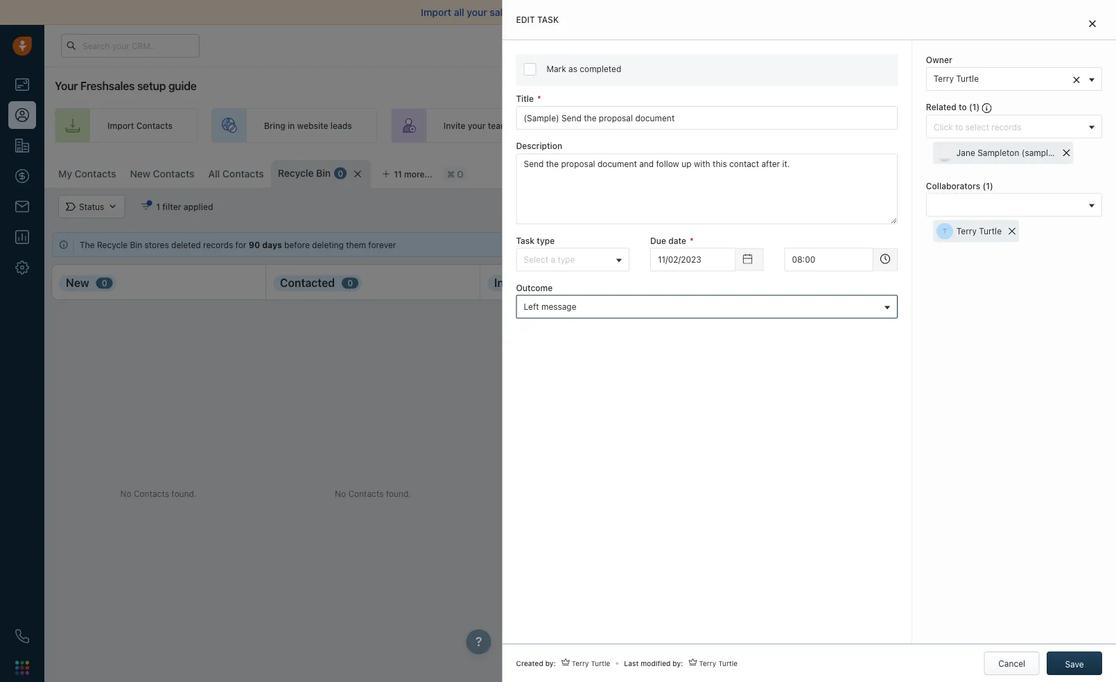 Task type: locate. For each thing, give the bounding box(es) containing it.
1 horizontal spatial your
[[737, 41, 754, 50]]

jane sampleton (sample)
[[957, 148, 1057, 158]]

customize
[[795, 167, 838, 177]]

my contacts button
[[51, 160, 123, 188], [58, 168, 116, 180]]

edit task
[[516, 15, 559, 25]]

contact
[[840, 167, 872, 177], [1071, 167, 1103, 177]]

90
[[249, 240, 260, 250]]

explore plans link
[[847, 37, 916, 54]]

interested
[[494, 276, 548, 290]]

1 horizontal spatial import contacts
[[931, 167, 996, 177]]

1 vertical spatial your
[[55, 79, 78, 93]]

1 inside button
[[156, 202, 160, 212]]

your left trial
[[737, 41, 754, 50]]

trial
[[756, 41, 770, 50]]

message
[[542, 302, 577, 311]]

1 contact from the left
[[840, 167, 872, 177]]

contact left cards at the top of the page
[[840, 167, 872, 177]]

1 horizontal spatial 1
[[973, 102, 977, 112]]

1 horizontal spatial by:
[[673, 660, 683, 668]]

0 horizontal spatial new
[[66, 276, 89, 290]]

bin left stores at top
[[130, 240, 142, 250]]

freshsales
[[80, 79, 135, 93]]

add contact button
[[1034, 160, 1110, 184]]

title
[[516, 94, 534, 104]]

leads right route
[[625, 121, 647, 130]]

leads
[[331, 121, 352, 130], [625, 121, 647, 130]]

1 horizontal spatial team
[[680, 121, 700, 130]]

your
[[737, 41, 754, 50], [55, 79, 78, 93]]

new
[[130, 168, 150, 180], [66, 276, 89, 290]]

cancel
[[999, 659, 1026, 669]]

1 horizontal spatial )
[[990, 181, 994, 191]]

1 down sampleton
[[986, 181, 990, 191]]

1 vertical spatial to
[[959, 102, 967, 112]]

1 horizontal spatial in
[[792, 41, 799, 50]]

leads right website
[[331, 121, 352, 130]]

turtle
[[957, 74, 979, 84], [979, 226, 1002, 236], [591, 660, 611, 668], [719, 660, 738, 668]]

0 vertical spatial bin
[[316, 167, 331, 179]]

by:
[[546, 660, 556, 668], [673, 660, 683, 668]]

0 horizontal spatial import contacts
[[107, 121, 173, 130]]

save button
[[1047, 652, 1103, 675]]

save
[[1066, 660, 1084, 669]]

sales for set
[[1022, 121, 1043, 130]]

×
[[1073, 70, 1081, 87]]

edit
[[516, 15, 535, 25]]

task
[[516, 236, 535, 245]]

1 horizontal spatial type
[[558, 254, 575, 264]]

by: right created
[[546, 660, 556, 668]]

recycle right the
[[97, 240, 128, 250]]

sales right create
[[820, 121, 841, 130]]

set
[[974, 121, 987, 130]]

to
[[622, 7, 632, 18], [959, 102, 967, 112], [649, 121, 657, 130]]

new up container_wx8msf4aqz5i3rn1 icon
[[130, 168, 150, 180]]

collaborators ( 1 )
[[926, 181, 994, 191]]

2 vertical spatial 1
[[156, 202, 160, 212]]

your right "invite"
[[468, 121, 486, 130]]

) down sampleton
[[990, 181, 994, 191]]

days
[[811, 41, 828, 50], [262, 240, 282, 250]]

0 vertical spatial type
[[537, 236, 555, 245]]

related
[[926, 102, 957, 112]]

the recycle bin stores deleted records for 90 days before deleting them forever
[[80, 240, 396, 250]]

import contacts link
[[55, 108, 198, 143]]

team right "invite"
[[488, 121, 508, 130]]

Click to select records search field
[[931, 119, 1085, 134]]

customize contact cards
[[795, 167, 896, 177]]

1 horizontal spatial (
[[983, 181, 986, 191]]

outcome
[[516, 283, 553, 293]]

import up collaborators
[[931, 167, 958, 177]]

sales left 'data'
[[490, 7, 514, 18]]

0 horizontal spatial contact
[[840, 167, 872, 177]]

select a type button
[[516, 248, 630, 271]]

1 horizontal spatial to
[[649, 121, 657, 130]]

× tab panel
[[502, 0, 1117, 682]]

bin
[[316, 167, 331, 179], [130, 240, 142, 250]]

Title text field
[[516, 106, 898, 130]]

1 filter applied button
[[132, 195, 222, 218]]

days right 90
[[262, 240, 282, 250]]

website
[[297, 121, 328, 130]]

by: right modified
[[673, 660, 683, 668]]

0 horizontal spatial sales
[[490, 7, 514, 18]]

0 horizontal spatial bin
[[130, 240, 142, 250]]

recycle bin link
[[278, 166, 331, 180]]

1 up set
[[973, 102, 977, 112]]

recycle down bring in website leads link
[[278, 167, 314, 179]]

2 horizontal spatial 0
[[348, 278, 353, 288]]

0 vertical spatial 1
[[973, 102, 977, 112]]

new down the
[[66, 276, 89, 290]]

so
[[539, 7, 550, 18]]

1 horizontal spatial bin
[[316, 167, 331, 179]]

1 vertical spatial days
[[262, 240, 282, 250]]

left message button
[[516, 295, 898, 319]]

all contacts button
[[201, 160, 271, 188], [208, 168, 264, 180]]

team up start typing the details about the task… text field
[[680, 121, 700, 130]]

0 vertical spatial recycle
[[278, 167, 314, 179]]

1 leads from the left
[[331, 121, 352, 130]]

to right related
[[959, 102, 967, 112]]

0 horizontal spatial by:
[[546, 660, 556, 668]]

in left 21
[[792, 41, 799, 50]]

mark as completed
[[547, 64, 622, 74]]

pipeline
[[1045, 121, 1077, 130]]

0 horizontal spatial team
[[488, 121, 508, 130]]

2 horizontal spatial import
[[931, 167, 958, 177]]

more...
[[404, 169, 433, 179]]

1 vertical spatial recycle
[[97, 240, 128, 250]]

plans
[[887, 41, 909, 50]]

container_wx8msf4aqz5i3rn1 image
[[782, 167, 792, 177]]

( right related
[[970, 102, 973, 112]]

for
[[236, 240, 246, 250]]

) up set
[[977, 102, 980, 112]]

phone element
[[8, 623, 36, 651]]

invite your team link
[[391, 108, 533, 143]]

set up your sales pipeline link
[[921, 108, 1102, 143]]

2 team from the left
[[680, 121, 700, 130]]

0 vertical spatial )
[[977, 102, 980, 112]]

import contacts down setup
[[107, 121, 173, 130]]

0 horizontal spatial your
[[55, 79, 78, 93]]

0 for new
[[102, 278, 107, 288]]

stores
[[145, 240, 169, 250]]

due
[[650, 236, 666, 245]]

0 horizontal spatial import
[[107, 121, 134, 130]]

your
[[467, 7, 487, 18], [468, 121, 486, 130], [660, 121, 677, 130], [1002, 121, 1020, 130]]

new for new contacts
[[130, 168, 150, 180]]

( right collaborators
[[983, 181, 986, 191]]

0 horizontal spatial )
[[977, 102, 980, 112]]

1 horizontal spatial 0
[[338, 168, 343, 178]]

contact right add
[[1071, 167, 1103, 177]]

0 horizontal spatial in
[[288, 121, 295, 130]]

2 horizontal spatial to
[[959, 102, 967, 112]]

0 horizontal spatial 0
[[102, 278, 107, 288]]

)
[[977, 102, 980, 112], [990, 181, 994, 191]]

0 horizontal spatial recycle
[[97, 240, 128, 250]]

0 vertical spatial your
[[737, 41, 754, 50]]

cancel button
[[985, 652, 1040, 675]]

new for new
[[66, 276, 89, 290]]

contacts up filter
[[153, 168, 195, 180]]

terry
[[934, 74, 954, 84], [957, 226, 977, 236], [572, 660, 589, 668], [699, 660, 717, 668]]

0 horizontal spatial leads
[[331, 121, 352, 130]]

new contacts button
[[123, 160, 201, 188], [130, 168, 195, 180]]

bin down website
[[316, 167, 331, 179]]

2 contact from the left
[[1071, 167, 1103, 177]]

filter
[[163, 202, 181, 212]]

0 inside recycle bin 0
[[338, 168, 343, 178]]

0 vertical spatial import contacts
[[107, 121, 173, 130]]

2 vertical spatial to
[[649, 121, 657, 130]]

route
[[600, 121, 623, 130]]

team
[[488, 121, 508, 130], [680, 121, 700, 130]]

1 horizontal spatial import
[[421, 7, 452, 18]]

None text field
[[785, 248, 874, 271]]

your for your trial ends in 21 days
[[737, 41, 754, 50]]

type right a
[[558, 254, 575, 264]]

days right 21
[[811, 41, 828, 50]]

import down your freshsales setup guide
[[107, 121, 134, 130]]

create sales sequence link
[[739, 108, 907, 143]]

freshworks switcher image
[[15, 661, 29, 675]]

contacts right my
[[75, 168, 116, 180]]

0 vertical spatial import
[[421, 7, 452, 18]]

contacts down jane
[[960, 167, 996, 177]]

unqualified
[[709, 276, 769, 290]]

to left start on the right
[[622, 7, 632, 18]]

1 vertical spatial import
[[107, 121, 134, 130]]

import contacts up collaborators ( 1 )
[[931, 167, 996, 177]]

sales up the (sample)
[[1022, 121, 1043, 130]]

none search field inside × tab panel
[[931, 198, 1085, 213]]

1 team from the left
[[488, 121, 508, 130]]

contacts down setup
[[136, 121, 173, 130]]

0 horizontal spatial 1
[[156, 202, 160, 212]]

customize contact cards button
[[773, 160, 906, 184]]

2 horizontal spatial 1
[[986, 181, 990, 191]]

import contacts group
[[912, 160, 1027, 184]]

1 vertical spatial new
[[66, 276, 89, 290]]

-- text field
[[650, 248, 736, 271]]

0 for contacted
[[348, 278, 353, 288]]

import
[[421, 7, 452, 18], [107, 121, 134, 130], [931, 167, 958, 177]]

import all your sales data so you don't have to start from scratch.
[[421, 7, 720, 18]]

1 filter applied
[[156, 202, 213, 212]]

terry turtle down collaborators ( 1 )
[[957, 226, 1002, 236]]

1 horizontal spatial contact
[[1071, 167, 1103, 177]]

type up 'select a type'
[[537, 236, 555, 245]]

0 vertical spatial (
[[970, 102, 973, 112]]

1 horizontal spatial new
[[130, 168, 150, 180]]

1 vertical spatial type
[[558, 254, 575, 264]]

0 vertical spatial new
[[130, 168, 150, 180]]

1 vertical spatial bin
[[130, 240, 142, 250]]

2 horizontal spatial sales
[[1022, 121, 1043, 130]]

import left all
[[421, 7, 452, 18]]

1 vertical spatial import contacts
[[931, 167, 996, 177]]

2 vertical spatial import
[[931, 167, 958, 177]]

in right bring
[[288, 121, 295, 130]]

None search field
[[931, 198, 1085, 213]]

1
[[973, 102, 977, 112], [986, 181, 990, 191], [156, 202, 160, 212]]

scratch.
[[682, 7, 720, 18]]

1 horizontal spatial days
[[811, 41, 828, 50]]

new contacts
[[130, 168, 195, 180]]

in
[[792, 41, 799, 50], [288, 121, 295, 130]]

your left freshsales
[[55, 79, 78, 93]]

to right route
[[649, 121, 657, 130]]

modified
[[641, 660, 671, 668]]

1 right container_wx8msf4aqz5i3rn1 icon
[[156, 202, 160, 212]]

import all your sales data link
[[421, 7, 539, 18]]

0 horizontal spatial (
[[970, 102, 973, 112]]

1 horizontal spatial leads
[[625, 121, 647, 130]]

2 leads from the left
[[625, 121, 647, 130]]

add contact
[[1053, 167, 1103, 177]]

applied
[[184, 202, 213, 212]]

0 vertical spatial to
[[622, 7, 632, 18]]

1 vertical spatial (
[[983, 181, 986, 191]]



Task type: vqa. For each thing, say whether or not it's contained in the screenshot.
the leftmost container_wx8msf4aqz5i3rn1 icon
yes



Task type: describe. For each thing, give the bounding box(es) containing it.
task
[[537, 15, 559, 25]]

2 by: from the left
[[673, 660, 683, 668]]

them
[[346, 240, 366, 250]]

invite your team
[[444, 121, 508, 130]]

add
[[1053, 167, 1069, 177]]

your right up
[[1002, 121, 1020, 130]]

1 vertical spatial )
[[990, 181, 994, 191]]

all contacts
[[208, 168, 264, 180]]

my
[[58, 168, 72, 180]]

date
[[669, 236, 687, 245]]

task type
[[516, 236, 555, 245]]

sampleton
[[978, 148, 1020, 158]]

my contacts
[[58, 168, 116, 180]]

1 vertical spatial in
[[288, 121, 295, 130]]

container_wx8msf4aqz5i3rn1 image
[[141, 202, 151, 212]]

terry right 'created by:' in the bottom of the page
[[572, 660, 589, 668]]

select a type
[[524, 254, 575, 264]]

owner
[[926, 55, 953, 65]]

import contacts button
[[912, 160, 1003, 184]]

related to ( 1 )
[[926, 102, 982, 112]]

21
[[801, 41, 809, 50]]

1 by: from the left
[[546, 660, 556, 668]]

up
[[990, 121, 1000, 130]]

from
[[658, 7, 680, 18]]

11 more... button
[[375, 164, 440, 184]]

completed
[[580, 64, 622, 74]]

close image
[[1090, 19, 1096, 27]]

route leads to your team
[[600, 121, 700, 130]]

11 more...
[[394, 169, 433, 179]]

Start typing the details about the task… text field
[[516, 153, 898, 224]]

created
[[516, 660, 544, 668]]

× dialog
[[502, 0, 1117, 682]]

deleting
[[312, 240, 344, 250]]

0 vertical spatial days
[[811, 41, 828, 50]]

all
[[454, 7, 464, 18]]

created by:
[[516, 660, 556, 668]]

create sales sequence
[[791, 121, 882, 130]]

1 horizontal spatial sales
[[820, 121, 841, 130]]

collaborators
[[926, 181, 981, 191]]

sales for import
[[490, 7, 514, 18]]

explore plans
[[855, 41, 909, 50]]

sequence
[[843, 121, 882, 130]]

11
[[394, 169, 402, 179]]

Search your CRM... text field
[[61, 34, 200, 58]]

contacted
[[280, 276, 335, 290]]

cards
[[874, 167, 896, 177]]

a
[[551, 254, 556, 264]]

data
[[516, 7, 537, 18]]

terry down owner at the right
[[934, 74, 954, 84]]

due date
[[650, 236, 687, 245]]

you
[[552, 7, 569, 18]]

bring in website leads link
[[212, 108, 377, 143]]

have
[[598, 7, 620, 18]]

mark
[[547, 64, 566, 74]]

forever
[[368, 240, 396, 250]]

terry turtle left the last on the right of the page
[[572, 660, 611, 668]]

left
[[524, 302, 539, 311]]

contacts inside 'button'
[[960, 167, 996, 177]]

create
[[791, 121, 818, 130]]

1 vertical spatial 1
[[986, 181, 990, 191]]

left message
[[524, 302, 577, 311]]

your right route
[[660, 121, 677, 130]]

0 horizontal spatial type
[[537, 236, 555, 245]]

as
[[569, 64, 578, 74]]

terry turtle down owner at the right
[[934, 74, 979, 84]]

⌘
[[447, 169, 455, 179]]

contact for customize
[[840, 167, 872, 177]]

your for your freshsales setup guide
[[55, 79, 78, 93]]

terry right modified
[[699, 660, 717, 668]]

import inside 'button'
[[931, 167, 958, 177]]

terry turtle right modified
[[699, 660, 738, 668]]

send email image
[[979, 40, 989, 52]]

type inside select a type button
[[558, 254, 575, 264]]

recycle bin 0
[[278, 167, 343, 179]]

jane
[[957, 148, 976, 158]]

guide
[[168, 79, 197, 93]]

terry down collaborators ( 1 )
[[957, 226, 977, 236]]

before
[[284, 240, 310, 250]]

phone image
[[15, 630, 29, 644]]

last
[[624, 660, 639, 668]]

bring in website leads
[[264, 121, 352, 130]]

to inside × tab panel
[[959, 102, 967, 112]]

the
[[80, 240, 95, 250]]

contact for add
[[1071, 167, 1103, 177]]

(sample)
[[1022, 148, 1057, 158]]

0 vertical spatial in
[[792, 41, 799, 50]]

deleted
[[171, 240, 201, 250]]

ends
[[772, 41, 790, 50]]

contacts right all
[[223, 168, 264, 180]]

description
[[516, 141, 563, 151]]

import contacts inside 'button'
[[931, 167, 996, 177]]

your trial ends in 21 days
[[737, 41, 828, 50]]

0 horizontal spatial to
[[622, 7, 632, 18]]

0 horizontal spatial days
[[262, 240, 282, 250]]

o
[[457, 169, 464, 179]]

1 horizontal spatial recycle
[[278, 167, 314, 179]]

invite
[[444, 121, 466, 130]]

your right all
[[467, 7, 487, 18]]

records
[[203, 240, 233, 250]]

last modified by:
[[624, 660, 683, 668]]



